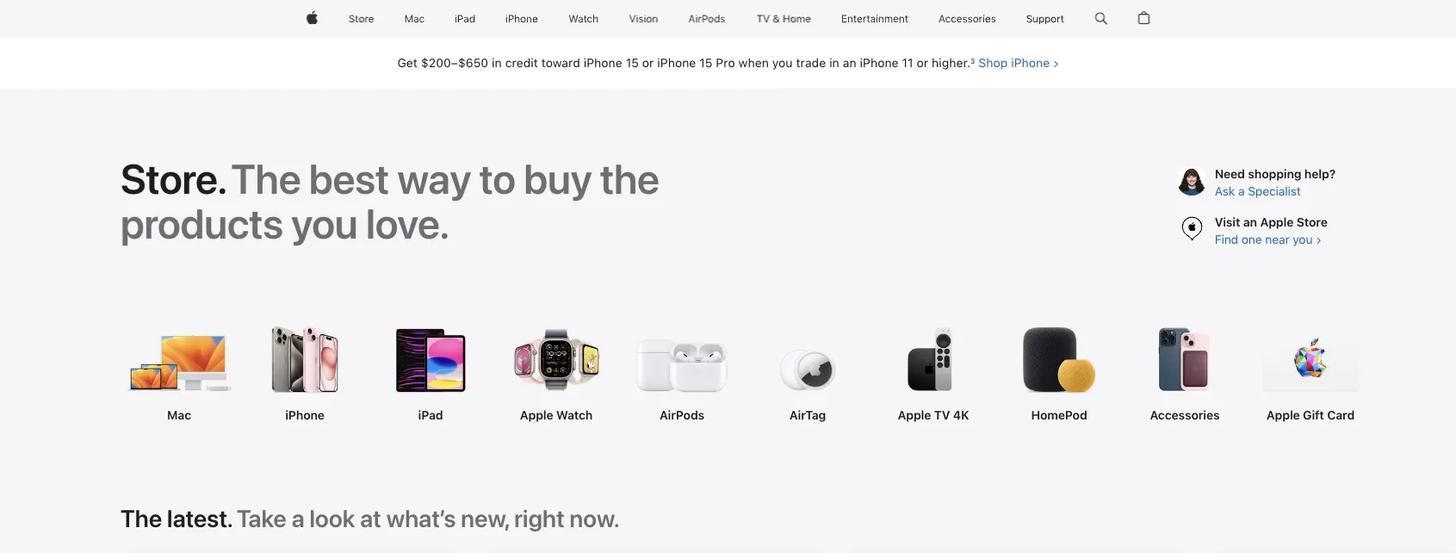 Task type: locate. For each thing, give the bounding box(es) containing it.
1 horizontal spatial a
[[1239, 184, 1245, 199]]

apple left the gift
[[1267, 408, 1300, 423]]

or right 'iphone 15'
[[642, 56, 654, 70]]

1 horizontal spatial in
[[830, 56, 840, 70]]

1 horizontal spatial an
[[1244, 215, 1258, 230]]

a right ask
[[1239, 184, 1245, 199]]

$200–$650
[[421, 56, 489, 70]]

0 horizontal spatial in
[[492, 56, 502, 70]]

higher.
[[932, 56, 971, 70]]

new,
[[461, 504, 510, 533]]

a
[[1239, 184, 1245, 199], [292, 504, 305, 533]]

an
[[843, 56, 857, 70], [1244, 215, 1258, 230]]

0 horizontal spatial iphone
[[285, 408, 325, 423]]

0 vertical spatial a
[[1239, 184, 1245, 199]]

ask
[[1215, 184, 1235, 199]]

2 or from the left
[[917, 56, 929, 70]]

find
[[1215, 232, 1239, 247]]

mac list item
[[121, 310, 238, 438]]

0 horizontal spatial an
[[843, 56, 857, 70]]

apple for apple gift card
[[1267, 408, 1300, 423]]

vision image
[[629, 0, 658, 38]]

1 vertical spatial the
[[121, 504, 162, 533]]

ask a specialist link
[[1215, 184, 1301, 199]]

credit
[[505, 56, 538, 70]]

0 vertical spatial an
[[843, 56, 857, 70]]

now.
[[570, 504, 620, 533]]

0 horizontal spatial a
[[292, 504, 305, 533]]

you for visit an apple store find one near you
[[1293, 232, 1313, 247]]

at
[[360, 504, 382, 533]]

or left "higher."
[[917, 56, 929, 70]]

apple
[[1261, 215, 1294, 230], [520, 408, 553, 423], [898, 408, 931, 423], [1267, 408, 1300, 423]]

specialist
[[1248, 184, 1301, 199]]

or
[[642, 56, 654, 70], [917, 56, 929, 70]]

in right trade
[[830, 56, 840, 70]]

mac image
[[405, 0, 425, 38]]

1 vertical spatial an
[[1244, 215, 1258, 230]]

near
[[1266, 232, 1290, 247]]

watch
[[556, 408, 593, 423]]

1 horizontal spatial or
[[917, 56, 929, 70]]

apple watch link
[[505, 407, 608, 424]]

apple gift card
[[1267, 408, 1355, 423]]

iphone 15 pro
[[658, 56, 735, 70]]

you
[[773, 56, 793, 70], [291, 199, 358, 249], [1293, 232, 1313, 247]]

shopping bag image
[[1138, 0, 1150, 38]]

tv and home image
[[756, 0, 812, 38]]

you for the best way to buy the products you love.
[[291, 199, 358, 249]]

apple left tv
[[898, 408, 931, 423]]

in
[[492, 56, 502, 70], [830, 56, 840, 70]]

the left latest.
[[121, 504, 162, 533]]

one
[[1242, 232, 1262, 247]]

trade
[[796, 56, 826, 70]]

an inside visit an apple store find one near you
[[1244, 215, 1258, 230]]

you left trade
[[773, 56, 793, 70]]

right
[[515, 504, 565, 533]]

0 horizontal spatial the
[[121, 504, 162, 533]]

what's
[[387, 504, 456, 533]]

2 horizontal spatial you
[[1293, 232, 1313, 247]]

need
[[1215, 167, 1245, 181]]

apple image
[[306, 0, 318, 38]]

0 vertical spatial iphone
[[1011, 56, 1050, 70]]

store.
[[121, 155, 227, 204]]

card
[[1328, 408, 1355, 423]]

apple tv 4k link
[[882, 407, 985, 424]]

the inside the best way to buy the products you love.
[[231, 155, 301, 204]]

1 horizontal spatial iphone
[[1011, 56, 1050, 70]]

get
[[397, 56, 418, 70]]

the left best
[[231, 155, 301, 204]]

homepod link
[[1008, 407, 1111, 424]]

apple up near
[[1261, 215, 1294, 230]]

0 horizontal spatial or
[[642, 56, 654, 70]]

toward
[[542, 56, 580, 70]]

the
[[231, 155, 301, 204], [121, 504, 162, 533]]

3
[[971, 57, 975, 65]]

0 horizontal spatial you
[[291, 199, 358, 249]]

iphone link
[[253, 407, 357, 424]]

the for best
[[231, 155, 301, 204]]

an left iphone 11
[[843, 56, 857, 70]]

the best way to buy the products you love.
[[121, 155, 660, 249]]

1 vertical spatial iphone
[[285, 408, 325, 423]]

1 in from the left
[[492, 56, 502, 70]]

1 vertical spatial a
[[292, 504, 305, 533]]

apple gift card link
[[1259, 407, 1363, 424]]

an up one
[[1244, 215, 1258, 230]]

support image
[[1027, 0, 1065, 38]]

ipad link
[[379, 407, 482, 424]]

0 vertical spatial the
[[231, 155, 301, 204]]

a left look
[[292, 504, 305, 533]]

take
[[237, 504, 287, 533]]

you down "store"
[[1293, 232, 1313, 247]]

product list
[[0, 302, 1457, 472]]

you inside visit an apple store find one near you
[[1293, 232, 1313, 247]]

the latest. take a look at what's new, right now.
[[121, 504, 620, 533]]

you inside the best way to buy the products you love.
[[291, 199, 358, 249]]

in left credit
[[492, 56, 502, 70]]

apple tv 4k
[[898, 408, 970, 423]]

you left love.
[[291, 199, 358, 249]]

airtag
[[790, 408, 826, 423]]

apple inside visit an apple store find one near you
[[1261, 215, 1294, 230]]

airpods
[[660, 408, 705, 423]]

way
[[398, 155, 471, 204]]

1 horizontal spatial the
[[231, 155, 301, 204]]

main content
[[0, 38, 1457, 553]]

iphone
[[1011, 56, 1050, 70], [285, 408, 325, 423]]

apple left 'watch'
[[520, 408, 553, 423]]



Task type: vqa. For each thing, say whether or not it's contained in the screenshot.
at
yes



Task type: describe. For each thing, give the bounding box(es) containing it.
airpods link
[[631, 407, 734, 424]]

main content containing store.
[[0, 38, 1457, 553]]

iphone inside product list
[[285, 408, 325, 423]]

need shopping help? ask a specialist
[[1215, 167, 1336, 199]]

homepod
[[1031, 408, 1088, 423]]

ipad
[[418, 408, 443, 423]]

4k
[[953, 408, 970, 423]]

products
[[121, 199, 283, 249]]

get $200–$650 in credit toward iphone 15 or iphone 15 pro when you trade in an iphone 11 or higher. 3 shop iphone
[[397, 56, 1050, 70]]

buy
[[524, 155, 592, 204]]

the for latest.
[[121, 504, 162, 533]]

apple watch
[[520, 408, 593, 423]]

to
[[480, 155, 516, 204]]

look
[[310, 504, 355, 533]]

store image
[[349, 0, 374, 38]]

the
[[600, 155, 660, 204]]

best
[[309, 155, 389, 204]]

mac link
[[127, 407, 231, 424]]

accessories
[[1150, 408, 1220, 423]]

iphone 15
[[584, 56, 639, 70]]

airpods image
[[689, 0, 726, 38]]

mac
[[167, 408, 191, 423]]

tv
[[934, 408, 950, 423]]

watch image
[[569, 0, 599, 38]]

find one near you link
[[1215, 232, 1322, 247]]

airtag link
[[756, 407, 860, 424]]

iphone 11
[[860, 56, 914, 70]]

apple for apple watch
[[520, 408, 553, 423]]

love.
[[366, 199, 449, 249]]

shop iphone link
[[979, 54, 1059, 71]]

entertainment image
[[842, 0, 909, 38]]

help?
[[1305, 167, 1336, 181]]

search apple.com image
[[1095, 0, 1108, 38]]

shopping
[[1248, 167, 1302, 181]]

visit
[[1215, 215, 1241, 230]]

the latest. list
[[0, 544, 1457, 553]]

store
[[1297, 215, 1328, 230]]

iphone image
[[506, 0, 538, 38]]

shop
[[979, 56, 1008, 70]]

ipad image
[[455, 0, 475, 38]]

visit an apple store find one near you
[[1215, 215, 1328, 247]]

when
[[739, 56, 769, 70]]

2 in from the left
[[830, 56, 840, 70]]

1 or from the left
[[642, 56, 654, 70]]

accessories image
[[939, 0, 997, 38]]

apple for apple tv 4k
[[898, 408, 931, 423]]

1 horizontal spatial you
[[773, 56, 793, 70]]

a inside need shopping help? ask a specialist
[[1239, 184, 1245, 199]]

latest.
[[167, 504, 233, 533]]

accessories link
[[1134, 407, 1237, 424]]

gift
[[1303, 408, 1325, 423]]



